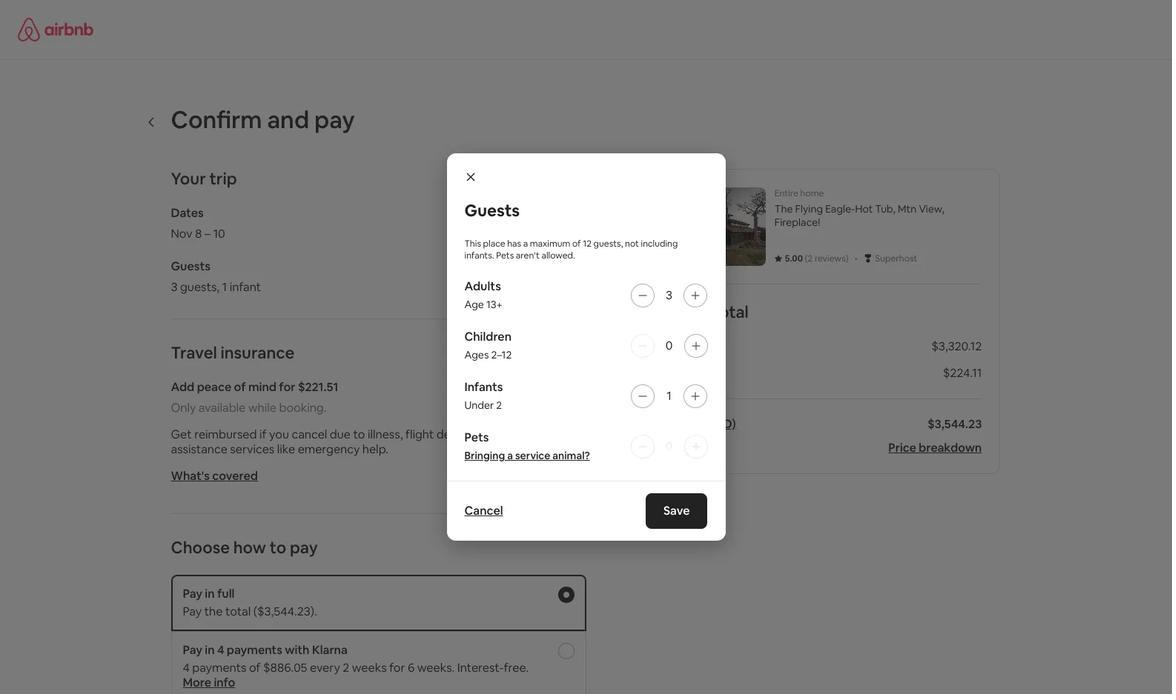 Task type: locate. For each thing, give the bounding box(es) containing it.
guests up place
[[465, 200, 520, 221]]

confirm and pay
[[171, 105, 355, 135]]

children ages 2–12
[[465, 329, 512, 362]]

0 vertical spatial guests,
[[594, 238, 623, 250]]

1 vertical spatial guests,
[[180, 280, 220, 295]]

weeks
[[352, 661, 387, 676]]

1 vertical spatial 4
[[183, 661, 190, 676]]

1 0 from the top
[[666, 338, 673, 354]]

0 horizontal spatial to
[[270, 538, 286, 559]]

and right confirm
[[267, 105, 309, 135]]

guests
[[465, 200, 520, 221], [171, 259, 211, 274]]

guests, right 12
[[594, 238, 623, 250]]

2 vertical spatial of
[[249, 661, 261, 676]]

0 vertical spatial total
[[713, 302, 749, 323]]

0 horizontal spatial guests,
[[180, 280, 220, 295]]

superhost
[[876, 253, 918, 265]]

get reimbursed if you cancel due to illness, flight delays, and more. plus, get assistance services like emergency help.
[[171, 427, 580, 458]]

for
[[279, 380, 296, 395], [389, 661, 405, 676]]

assistance
[[171, 442, 228, 458]]

0 vertical spatial 1
[[222, 280, 227, 295]]

4 left info
[[183, 661, 190, 676]]

your up "dates"
[[171, 168, 206, 189]]

5.00
[[785, 253, 803, 265]]

your for your trip
[[171, 168, 206, 189]]

1 horizontal spatial to
[[353, 427, 365, 443]]

1 horizontal spatial your
[[674, 302, 709, 323]]

for left 6
[[389, 661, 405, 676]]

due
[[330, 427, 351, 443]]

more info button
[[183, 676, 235, 691]]

1 vertical spatial 0
[[666, 439, 673, 455]]

pay left the
[[183, 604, 202, 620]]

0 horizontal spatial and
[[267, 105, 309, 135]]

guests dialog
[[447, 154, 726, 541]]

1 horizontal spatial guests,
[[594, 238, 623, 250]]

2 vertical spatial pay
[[183, 643, 202, 659]]

more.
[[500, 427, 532, 443]]

1 horizontal spatial of
[[249, 661, 261, 676]]

1 horizontal spatial a
[[523, 238, 528, 250]]

in
[[205, 587, 215, 602], [205, 643, 215, 659]]

0 horizontal spatial of
[[234, 380, 246, 395]]

3 left your total
[[666, 288, 673, 303]]

for inside the add peace of mind for $221.51 only available while booking.
[[279, 380, 296, 395]]

total down full at bottom
[[225, 604, 251, 620]]

0 vertical spatial a
[[523, 238, 528, 250]]

0 vertical spatial to
[[353, 427, 365, 443]]

0 vertical spatial pay
[[314, 105, 355, 135]]

save button
[[646, 494, 708, 530]]

group containing children
[[465, 329, 708, 363]]

group containing infants
[[465, 380, 708, 413]]

adults age 13+
[[465, 279, 503, 311]]

pay
[[183, 587, 202, 602], [183, 604, 202, 620], [183, 643, 202, 659]]

your for your total
[[674, 302, 709, 323]]

1 vertical spatial a
[[507, 449, 513, 463]]

$3,320.12
[[932, 339, 982, 355]]

0 vertical spatial 0
[[666, 338, 673, 354]]

1
[[222, 280, 227, 295], [667, 389, 672, 404]]

total up 'nights' at right
[[713, 302, 749, 323]]

a right has
[[523, 238, 528, 250]]

0 vertical spatial pay
[[183, 587, 202, 602]]

3 inside guests 3 guests, 1 infant
[[171, 280, 178, 295]]

hot
[[855, 202, 873, 216]]

1 pay from the top
[[183, 587, 202, 602]]

and up bringing
[[477, 427, 497, 443]]

0 vertical spatial guests
[[465, 200, 520, 221]]

edit
[[564, 259, 586, 274]]

0 vertical spatial in
[[205, 587, 215, 602]]

0 up the save in the right of the page
[[666, 439, 673, 455]]

2 group from the top
[[465, 329, 708, 363]]

4 up info
[[217, 643, 224, 659]]

1 vertical spatial for
[[389, 661, 405, 676]]

0 horizontal spatial your
[[171, 168, 206, 189]]

pay up more
[[183, 643, 202, 659]]

1 vertical spatial guests
[[171, 259, 211, 274]]

save
[[664, 504, 690, 519]]

to
[[353, 427, 365, 443], [270, 538, 286, 559]]

weeks.
[[417, 661, 455, 676]]

add
[[171, 380, 195, 395]]

while
[[248, 401, 277, 416]]

how
[[233, 538, 266, 559]]

6
[[408, 661, 415, 676]]

to right "how"
[[270, 538, 286, 559]]

0 vertical spatial 4
[[217, 643, 224, 659]]

2 right every
[[343, 661, 350, 676]]

2 right under
[[496, 399, 502, 412]]

this
[[465, 238, 481, 250]]

dates
[[171, 205, 204, 221]]

0 vertical spatial pets
[[496, 250, 514, 262]]

1 vertical spatial pay
[[183, 604, 202, 620]]

under
[[465, 399, 494, 412]]

free.
[[504, 661, 529, 676]]

2–12
[[491, 349, 512, 362]]

1 horizontal spatial for
[[389, 661, 405, 676]]

3
[[171, 280, 178, 295], [666, 288, 673, 303]]

0 horizontal spatial 3
[[171, 280, 178, 295]]

1 inside guests 'dialog'
[[667, 389, 672, 404]]

nights
[[683, 339, 717, 355]]

you
[[269, 427, 289, 443]]

0 horizontal spatial guests
[[171, 259, 211, 274]]

pets left aren't
[[496, 250, 514, 262]]

of inside the add peace of mind for $221.51 only available while booking.
[[234, 380, 246, 395]]

allowed.
[[542, 250, 575, 262]]

group containing adults
[[465, 279, 708, 312]]

1 horizontal spatial and
[[477, 427, 497, 443]]

in left full at bottom
[[205, 587, 215, 602]]

your total
[[674, 302, 749, 323]]

your up "2 nights"
[[674, 302, 709, 323]]

0 left "2 nights"
[[666, 338, 673, 354]]

in for 4
[[205, 643, 215, 659]]

not
[[625, 238, 639, 250]]

1 in from the top
[[205, 587, 215, 602]]

1 vertical spatial 1
[[667, 389, 672, 404]]

infants under 2
[[465, 380, 503, 412]]

1 vertical spatial in
[[205, 643, 215, 659]]

2 in from the top
[[205, 643, 215, 659]]

flying
[[795, 202, 823, 216]]

1 vertical spatial your
[[674, 302, 709, 323]]

in inside "pay in 4 payments with klarna 4 payments of $886.05 every 2 weeks for 6 weeks. interest-free. more info"
[[205, 643, 215, 659]]

guests inside guests 3 guests, 1 infant
[[171, 259, 211, 274]]

pets bringing a service animal?
[[465, 430, 590, 463]]

of inside the "this place has a maximum of 12 guests, not including infants. pets aren't allowed."
[[573, 238, 581, 250]]

0 vertical spatial for
[[279, 380, 296, 395]]

pay inside "pay in 4 payments with klarna 4 payments of $886.05 every 2 weeks for 6 weeks. interest-free. more info"
[[183, 643, 202, 659]]

1 vertical spatial total
[[225, 604, 251, 620]]

0 horizontal spatial for
[[279, 380, 296, 395]]

1 horizontal spatial 1
[[667, 389, 672, 404]]

1 vertical spatial and
[[477, 427, 497, 443]]

for right mind
[[279, 380, 296, 395]]

0 horizontal spatial a
[[507, 449, 513, 463]]

1 horizontal spatial 3
[[666, 288, 673, 303]]

mtn
[[898, 202, 917, 216]]

insurance
[[221, 343, 295, 363]]

None radio
[[558, 587, 574, 604], [558, 644, 574, 660], [558, 587, 574, 604], [558, 644, 574, 660]]

pay
[[314, 105, 355, 135], [290, 538, 318, 559]]

edit button
[[564, 259, 586, 274]]

0 vertical spatial of
[[573, 238, 581, 250]]

animal?
[[553, 449, 590, 463]]

maximum
[[530, 238, 571, 250]]

0 horizontal spatial 4
[[183, 661, 190, 676]]

of left "$886.05"
[[249, 661, 261, 676]]

guests down 8
[[171, 259, 211, 274]]

4 group from the top
[[465, 430, 708, 464]]

1 vertical spatial to
[[270, 538, 286, 559]]

booking.
[[279, 401, 327, 416]]

reimbursed
[[194, 427, 257, 443]]

1 vertical spatial pets
[[465, 430, 489, 446]]

price breakdown button
[[889, 441, 982, 456]]

travel
[[171, 343, 217, 363]]

guests inside guests 'dialog'
[[465, 200, 520, 221]]

with
[[285, 643, 310, 659]]

a down more.
[[507, 449, 513, 463]]

the
[[775, 202, 793, 216]]

a inside pets bringing a service animal?
[[507, 449, 513, 463]]

like
[[277, 442, 295, 458]]

a inside the "this place has a maximum of 12 guests, not including infants. pets aren't allowed."
[[523, 238, 528, 250]]

adults
[[465, 279, 501, 294]]

3 group from the top
[[465, 380, 708, 413]]

0 horizontal spatial pets
[[465, 430, 489, 446]]

1 horizontal spatial guests
[[465, 200, 520, 221]]

guests,
[[594, 238, 623, 250], [180, 280, 220, 295]]

2 inside "pay in 4 payments with klarna 4 payments of $886.05 every 2 weeks for 6 weeks. interest-free. more info"
[[343, 661, 350, 676]]

pets up bringing
[[465, 430, 489, 446]]

payments
[[227, 643, 282, 659], [192, 661, 247, 676]]

1 horizontal spatial total
[[713, 302, 749, 323]]

0 horizontal spatial total
[[225, 604, 251, 620]]

to right due
[[353, 427, 365, 443]]

0 vertical spatial and
[[267, 105, 309, 135]]

3 pay from the top
[[183, 643, 202, 659]]

payments down the
[[192, 661, 247, 676]]

total
[[713, 302, 749, 323], [225, 604, 251, 620]]

10
[[213, 226, 225, 242]]

1 vertical spatial of
[[234, 380, 246, 395]]

3 down nov
[[171, 280, 178, 295]]

2 0 from the top
[[666, 439, 673, 455]]

0 horizontal spatial 1
[[222, 280, 227, 295]]

of left 12
[[573, 238, 581, 250]]

only
[[171, 401, 196, 416]]

a
[[523, 238, 528, 250], [507, 449, 513, 463]]

price breakdown
[[889, 441, 982, 456]]

of left mind
[[234, 380, 246, 395]]

1 horizontal spatial pets
[[496, 250, 514, 262]]

2
[[808, 253, 813, 265], [674, 339, 681, 355], [496, 399, 502, 412], [343, 661, 350, 676]]

1 group from the top
[[465, 279, 708, 312]]

pay left full at bottom
[[183, 587, 202, 602]]

group
[[465, 279, 708, 312], [465, 329, 708, 363], [465, 380, 708, 413], [465, 430, 708, 464]]

payments up "$886.05"
[[227, 643, 282, 659]]

guests, left infant
[[180, 280, 220, 295]]

in inside pay in full pay the total ($3,544.23).
[[205, 587, 215, 602]]

1 inside guests 3 guests, 1 infant
[[222, 280, 227, 295]]

your
[[171, 168, 206, 189], [674, 302, 709, 323]]

2 horizontal spatial of
[[573, 238, 581, 250]]

0 vertical spatial your
[[171, 168, 206, 189]]

add peace of mind for $221.51 only available while booking.
[[171, 380, 338, 416]]

get
[[561, 427, 580, 443]]

in up more info "button"
[[205, 643, 215, 659]]

entire home the flying eagle-hot tub, mtn view, fireplace!
[[775, 188, 945, 229]]

trip
[[210, 168, 237, 189]]

in for full
[[205, 587, 215, 602]]



Task type: vqa. For each thing, say whether or not it's contained in the screenshot.
TRIPS
no



Task type: describe. For each thing, give the bounding box(es) containing it.
dates nov 8 – 10
[[171, 205, 225, 242]]

8
[[195, 226, 202, 242]]

get
[[171, 427, 192, 443]]

total inside pay in full pay the total ($3,544.23).
[[225, 604, 251, 620]]

reviews
[[815, 253, 846, 265]]

guests, inside guests 3 guests, 1 infant
[[180, 280, 220, 295]]

and inside the get reimbursed if you cancel due to illness, flight delays, and more. plus, get assistance services like emergency help.
[[477, 427, 497, 443]]

(usd) button
[[704, 417, 736, 432]]

what's covered button
[[171, 469, 258, 484]]

3 inside group
[[666, 288, 673, 303]]

back image
[[146, 116, 158, 128]]

($3,544.23).
[[253, 604, 317, 620]]

travel insurance
[[171, 343, 295, 363]]

guests for guests
[[465, 200, 520, 221]]

12
[[583, 238, 592, 250]]

$224.11
[[943, 366, 982, 381]]

view,
[[919, 202, 945, 216]]

service
[[515, 449, 551, 463]]

this place has a maximum of 12 guests, not including infants. pets aren't allowed.
[[465, 238, 678, 262]]

ages
[[465, 349, 489, 362]]

plus,
[[534, 427, 558, 443]]

more
[[183, 676, 211, 691]]

2 inside 'infants under 2'
[[496, 399, 502, 412]]

pay in 4 payments with klarna 4 payments of $886.05 every 2 weeks for 6 weeks. interest-free. more info
[[183, 643, 529, 691]]

entire
[[775, 188, 799, 200]]

2 pay from the top
[[183, 604, 202, 620]]

•
[[855, 251, 858, 266]]

guests for guests 3 guests, 1 infant
[[171, 259, 211, 274]]

group containing pets
[[465, 430, 708, 464]]

2 nights
[[674, 339, 717, 355]]

the
[[204, 604, 223, 620]]

2 right 5.00
[[808, 253, 813, 265]]

emergency
[[298, 442, 360, 458]]

pets inside the "this place has a maximum of 12 guests, not including infants. pets aren't allowed."
[[496, 250, 514, 262]]

guests 3 guests, 1 infant
[[171, 259, 261, 295]]

place
[[483, 238, 506, 250]]

$886.05
[[263, 661, 307, 676]]

pay for pay in 4 payments with klarna 4 payments of $886.05 every 2 weeks for 6 weeks. interest-free. more info
[[183, 643, 202, 659]]

0 vertical spatial payments
[[227, 643, 282, 659]]

0 for pets
[[666, 439, 673, 455]]

your trip
[[171, 168, 237, 189]]

aren't
[[516, 250, 540, 262]]

klarna
[[312, 643, 348, 659]]

age
[[465, 298, 484, 311]]

(usd)
[[704, 417, 736, 432]]

children
[[465, 329, 512, 345]]

full
[[217, 587, 235, 602]]

1 horizontal spatial 4
[[217, 643, 224, 659]]

cancel button
[[465, 504, 503, 519]]

2 left 'nights' at right
[[674, 339, 681, 355]]

help.
[[363, 442, 389, 458]]

1 vertical spatial pay
[[290, 538, 318, 559]]

13+
[[487, 298, 503, 311]]

5.00 ( 2 reviews )
[[785, 253, 849, 265]]

$3,544.23
[[928, 417, 982, 432]]

1 vertical spatial payments
[[192, 661, 247, 676]]

eagle-
[[826, 202, 855, 216]]

if
[[260, 427, 267, 443]]

mind
[[248, 380, 277, 395]]

pay in full pay the total ($3,544.23).
[[183, 587, 317, 620]]

cancel
[[292, 427, 327, 443]]

infants.
[[465, 250, 494, 262]]

illness,
[[368, 427, 403, 443]]

pets inside pets bringing a service animal?
[[465, 430, 489, 446]]

to inside the get reimbursed if you cancel due to illness, flight delays, and more. plus, get assistance services like emergency help.
[[353, 427, 365, 443]]

what's covered
[[171, 469, 258, 484]]

info
[[214, 676, 235, 691]]

peace
[[197, 380, 232, 395]]

infants
[[465, 380, 503, 395]]

bringing a service animal? button
[[465, 449, 590, 464]]

available
[[199, 401, 246, 416]]

0 for children
[[666, 338, 673, 354]]

services
[[230, 442, 275, 458]]

breakdown
[[919, 441, 982, 456]]

delays,
[[437, 427, 474, 443]]

guests, inside the "this place has a maximum of 12 guests, not including infants. pets aren't allowed."
[[594, 238, 623, 250]]

for inside "pay in 4 payments with klarna 4 payments of $886.05 every 2 weeks for 6 weeks. interest-free. more info"
[[389, 661, 405, 676]]

has
[[507, 238, 521, 250]]

flight
[[406, 427, 434, 443]]

choose how to pay
[[171, 538, 318, 559]]

nov
[[171, 226, 193, 242]]

price
[[889, 441, 917, 456]]

choose
[[171, 538, 230, 559]]

home
[[801, 188, 824, 200]]

including
[[641, 238, 678, 250]]

bringing
[[465, 449, 505, 463]]

tub,
[[876, 202, 896, 216]]

pay for pay in full pay the total ($3,544.23).
[[183, 587, 202, 602]]

$221.51
[[298, 380, 338, 395]]

of inside "pay in 4 payments with klarna 4 payments of $886.05 every 2 weeks for 6 weeks. interest-free. more info"
[[249, 661, 261, 676]]

interest-
[[457, 661, 504, 676]]

cancel
[[465, 504, 503, 519]]



